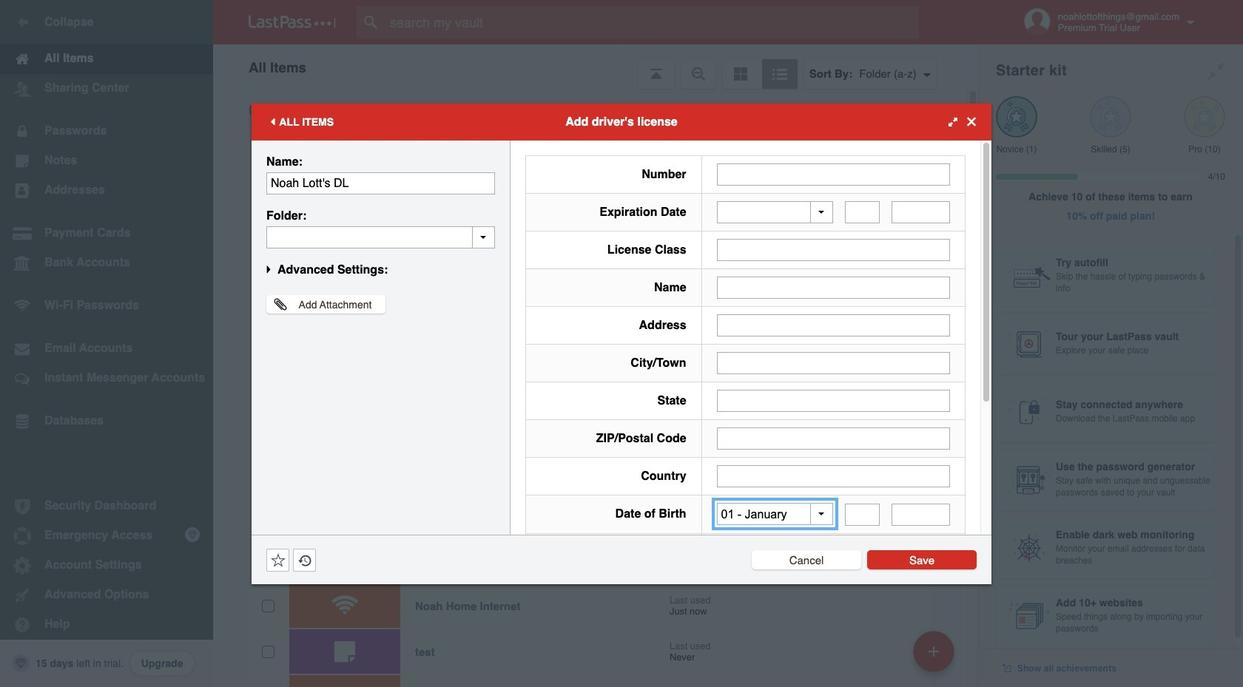 Task type: describe. For each thing, give the bounding box(es) containing it.
Search search field
[[357, 6, 948, 38]]

new item image
[[929, 646, 939, 657]]

new item navigation
[[908, 627, 963, 687]]



Task type: locate. For each thing, give the bounding box(es) containing it.
lastpass image
[[249, 16, 336, 29]]

None text field
[[717, 163, 950, 185], [266, 172, 495, 194], [892, 201, 950, 223], [266, 226, 495, 248], [717, 314, 950, 337], [717, 428, 950, 450], [717, 465, 950, 488], [892, 504, 950, 526], [717, 163, 950, 185], [266, 172, 495, 194], [892, 201, 950, 223], [266, 226, 495, 248], [717, 314, 950, 337], [717, 428, 950, 450], [717, 465, 950, 488], [892, 504, 950, 526]]

main navigation navigation
[[0, 0, 213, 687]]

dialog
[[252, 103, 992, 687]]

search my vault text field
[[357, 6, 948, 38]]

None text field
[[845, 201, 880, 223], [717, 239, 950, 261], [717, 277, 950, 299], [717, 352, 950, 374], [717, 390, 950, 412], [845, 504, 880, 526], [845, 201, 880, 223], [717, 239, 950, 261], [717, 277, 950, 299], [717, 352, 950, 374], [717, 390, 950, 412], [845, 504, 880, 526]]

vault options navigation
[[213, 44, 978, 89]]



